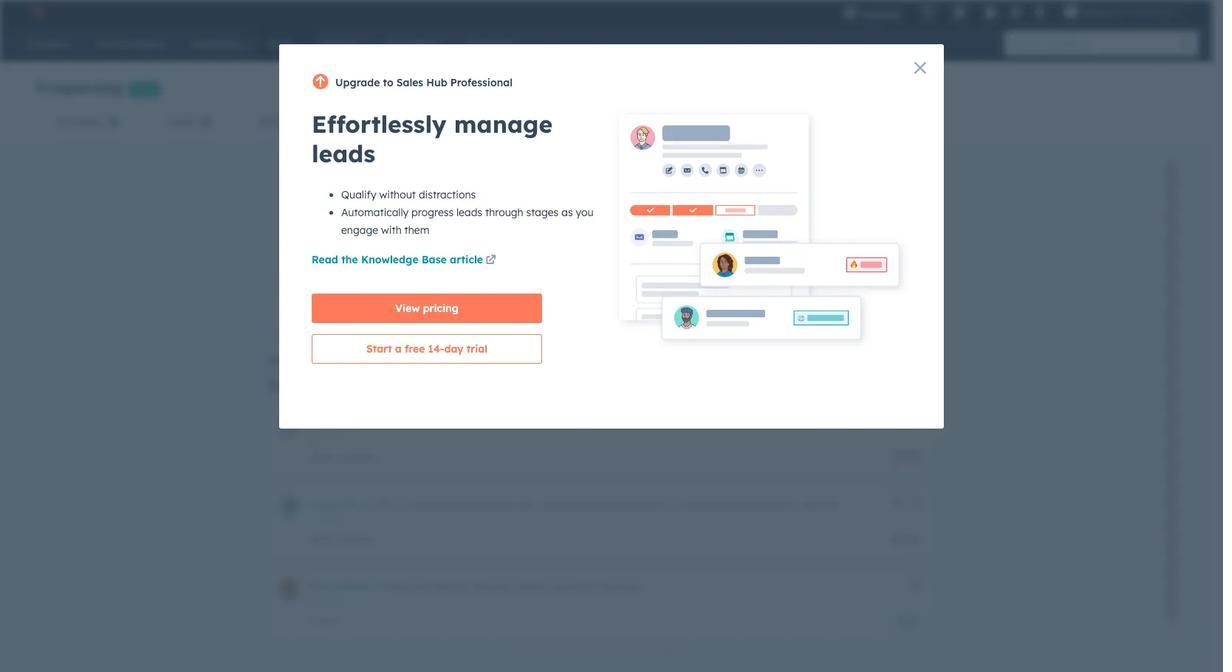 Task type: locate. For each thing, give the bounding box(es) containing it.
notifications image
[[1034, 7, 1047, 20]]

navigation containing summary
[[35, 104, 1177, 142]]

feed
[[365, 115, 390, 129]]

apoptosis studios 2
[[1081, 6, 1171, 18]]

marketplaces image
[[953, 7, 966, 20]]

upgrade
[[860, 7, 901, 19]]

search button
[[1174, 31, 1199, 56]]

help image
[[984, 7, 997, 20]]

tara schultz image
[[1065, 5, 1078, 18]]

notifications button
[[1028, 0, 1053, 24]]

search image
[[1181, 38, 1191, 49]]

hubspot image
[[27, 3, 44, 21]]

new
[[135, 84, 153, 94]]

apoptosis studios 2 button
[[1056, 0, 1193, 24]]

menu
[[833, 0, 1194, 24]]

prospecting
[[35, 78, 123, 97]]

Search HubSpot search field
[[1004, 31, 1185, 56]]

2
[[1165, 6, 1171, 18]]

navigation
[[35, 104, 1177, 142]]

schedule
[[258, 115, 302, 129]]

menu item
[[912, 0, 915, 24]]



Task type: vqa. For each thing, say whether or not it's contained in the screenshot.
navigation at the top of page
yes



Task type: describe. For each thing, give the bounding box(es) containing it.
menu containing apoptosis studios 2
[[833, 0, 1194, 24]]

apoptosis
[[1081, 6, 1126, 18]]

schedule link
[[237, 104, 344, 141]]

leads
[[166, 115, 195, 129]]

settings link
[[1006, 4, 1025, 20]]

calling icon button
[[916, 2, 941, 21]]

studios
[[1129, 6, 1163, 18]]

summary link
[[35, 104, 145, 141]]

settings image
[[1009, 6, 1022, 20]]

summary
[[56, 115, 103, 129]]

marketplaces button
[[944, 0, 975, 24]]

calling icon image
[[922, 6, 935, 19]]

leads link
[[145, 104, 237, 141]]

feed link
[[344, 104, 411, 141]]

upgrade image
[[844, 7, 857, 20]]

help button
[[978, 0, 1003, 24]]

hubspot link
[[18, 3, 55, 21]]



